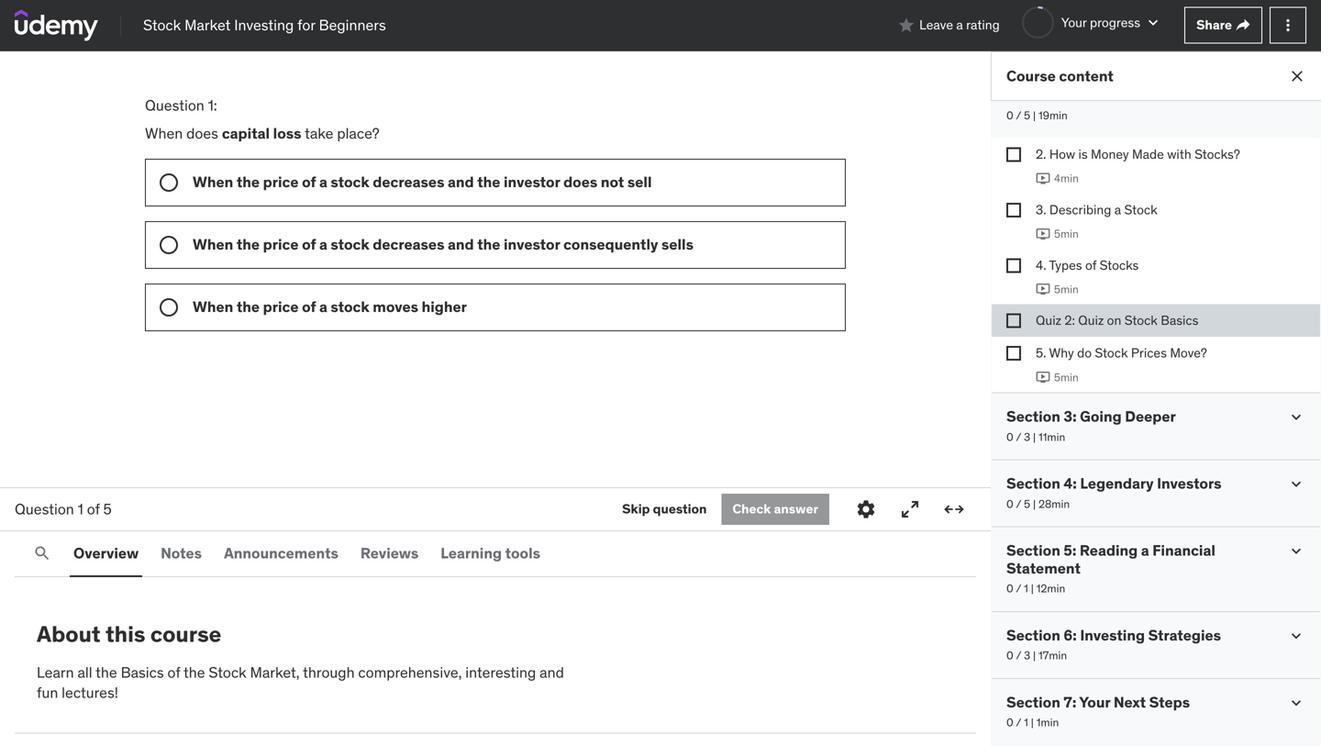 Task type: describe. For each thing, give the bounding box(es) containing it.
section 3: going deeper button
[[1007, 407, 1176, 426]]

not
[[601, 172, 624, 191]]

statement
[[1007, 559, 1081, 578]]

place?
[[337, 124, 380, 143]]

quiz 2: quiz on stock basics
[[1036, 312, 1199, 329]]

section 4: legendary investors button
[[1007, 474, 1222, 493]]

0 inside section 7: your next steps 0 / 1 | 1min
[[1007, 715, 1014, 730]]

| for section 6: investing strategies
[[1034, 648, 1036, 663]]

content
[[1060, 66, 1114, 85]]

section 6: investing strategies 0 / 3 | 17min
[[1007, 626, 1222, 663]]

about this course
[[37, 620, 222, 648]]

progress
[[1090, 14, 1141, 31]]

stocks?
[[1195, 146, 1241, 162]]

price for when the price of a stock moves higher
[[263, 297, 299, 316]]

xsmall image for 5. why do stock prices move?
[[1007, 346, 1022, 361]]

2. how is money made with stocks?
[[1036, 146, 1241, 162]]

reviews button
[[357, 531, 422, 575]]

when for when the price of a stock decreases and the investor consequently sells
[[193, 235, 233, 254]]

does inside question 1: when does capital loss take place?
[[186, 124, 218, 143]]

price for when the price of a stock decreases and the investor does not sell
[[263, 172, 299, 191]]

reviews
[[361, 544, 419, 563]]

learn all the basics of the stock market, through comprehensive, interesting and fun lectures!
[[37, 663, 564, 702]]

sidebar element
[[991, 0, 1322, 746]]

reading
[[1080, 541, 1138, 560]]

play describing a stock image
[[1036, 227, 1051, 241]]

actions image
[[1279, 16, 1298, 34]]

/ for section 4: legendary investors
[[1016, 497, 1022, 511]]

stock inside learn all the basics of the stock market, through comprehensive, interesting and fun lectures!
[[209, 663, 247, 682]]

3 for section 6: investing strategies
[[1024, 648, 1031, 663]]

small image inside leave a rating button
[[898, 16, 916, 34]]

check answer button
[[722, 494, 830, 525]]

your progress button
[[1022, 6, 1163, 39]]

course content
[[1007, 66, 1114, 85]]

investing for for
[[234, 15, 294, 34]]

made
[[1133, 146, 1165, 162]]

/ inside the "section 5: reading a financial statement 0 / 1 | 12min"
[[1016, 581, 1022, 596]]

section for section 3: going deeper
[[1007, 407, 1061, 426]]

basics for learn all the basics of the stock market, through comprehensive, interesting and fun lectures!
[[121, 663, 164, 682]]

notes
[[161, 544, 202, 563]]

comprehensive,
[[358, 663, 462, 682]]

6:
[[1064, 626, 1077, 645]]

3 for section 3: going deeper
[[1024, 430, 1031, 444]]

section 2: stock basics button
[[1007, 86, 1171, 105]]

/ for section 6: investing strategies
[[1016, 648, 1022, 663]]

1min
[[1037, 715, 1059, 730]]

12min
[[1037, 581, 1066, 596]]

price for when the price of a stock decreases and the investor consequently sells
[[263, 235, 299, 254]]

stock for when the price of a stock decreases and the investor consequently sells
[[331, 235, 370, 254]]

a down take
[[319, 172, 328, 191]]

2: for section
[[1064, 86, 1077, 105]]

a inside the "section 5: reading a financial statement 0 / 1 | 12min"
[[1142, 541, 1150, 560]]

leave a rating
[[920, 17, 1000, 33]]

xsmall image for 2. how is money made with stocks?
[[1007, 147, 1022, 162]]

tools
[[505, 544, 541, 563]]

investor for consequently
[[504, 235, 560, 254]]

stock for when the price of a stock decreases and the investor does not sell
[[331, 172, 370, 191]]

small image inside your progress dropdown button
[[1145, 13, 1163, 32]]

19min
[[1039, 108, 1068, 123]]

section 6: investing strategies button
[[1007, 626, 1222, 645]]

skip
[[622, 501, 650, 517]]

steps
[[1150, 693, 1191, 712]]

beginners
[[319, 15, 386, 34]]

take
[[305, 124, 334, 143]]

overview button
[[70, 531, 142, 575]]

section 7: your next steps 0 / 1 | 1min
[[1007, 693, 1191, 730]]

why
[[1050, 345, 1075, 361]]

stock market investing for beginners link
[[143, 15, 386, 36]]

investor for does
[[504, 172, 560, 191]]

search image
[[33, 544, 51, 563]]

stock for when the price of a stock moves higher
[[331, 297, 370, 316]]

decreases for consequently
[[373, 235, 445, 254]]

a inside button
[[957, 17, 964, 33]]

answer
[[774, 501, 819, 517]]

with
[[1168, 146, 1192, 162]]

3. describing a stock
[[1036, 201, 1158, 218]]

when inside question 1: when does capital loss take place?
[[145, 124, 183, 143]]

all
[[78, 663, 92, 682]]

2 quiz from the left
[[1079, 312, 1104, 329]]

stocks
[[1100, 257, 1139, 273]]

5.
[[1036, 345, 1047, 361]]

and for does
[[448, 172, 474, 191]]

your progress
[[1062, 14, 1141, 31]]

check
[[733, 501, 771, 517]]

learning
[[441, 544, 502, 563]]

section 4: legendary investors 0 / 5 | 28min
[[1007, 474, 1222, 511]]

1 inside section 7: your next steps 0 / 1 | 1min
[[1024, 715, 1029, 730]]

7:
[[1064, 693, 1077, 712]]

5min for types
[[1055, 282, 1079, 296]]

this
[[106, 620, 145, 648]]

moves
[[373, 297, 419, 316]]

of inside sidebar element
[[1086, 257, 1097, 273]]

0 inside the "section 5: reading a financial statement 0 / 1 | 12min"
[[1007, 581, 1014, 596]]

financial
[[1153, 541, 1216, 560]]

capital
[[222, 124, 270, 143]]

your inside dropdown button
[[1062, 14, 1087, 31]]

do
[[1078, 345, 1092, 361]]

xsmall image for 4. types of stocks
[[1007, 258, 1022, 273]]

1 inside the "section 5: reading a financial statement 0 / 1 | 12min"
[[1024, 581, 1029, 596]]

stock down 2. how is money made with stocks?
[[1125, 201, 1158, 218]]

5 for section 2: stock basics
[[1024, 108, 1031, 123]]

interesting
[[466, 663, 536, 682]]

section 5: reading a financial statement 0 / 1 | 12min
[[1007, 541, 1216, 596]]

skip question
[[622, 501, 707, 517]]

/ for section 2: stock basics
[[1016, 108, 1022, 123]]

consequently
[[564, 235, 658, 254]]

small image for section 2: stock basics
[[1288, 87, 1306, 105]]

leave a rating button
[[898, 3, 1000, 47]]

xsmall image inside the share button
[[1236, 18, 1251, 33]]

when for when the price of a stock decreases and the investor does not sell
[[193, 172, 233, 191]]

| inside section 7: your next steps 0 / 1 | 1min
[[1031, 715, 1034, 730]]

basics for section 2: stock basics 0 / 5 | 19min
[[1125, 86, 1171, 105]]

of down take
[[302, 172, 316, 191]]

stock right the on
[[1125, 312, 1158, 329]]

section 7: your next steps button
[[1007, 693, 1191, 712]]

and for consequently
[[448, 235, 474, 254]]

does inside group
[[564, 172, 598, 191]]

your inside section 7: your next steps 0 / 1 | 1min
[[1080, 693, 1111, 712]]

types
[[1050, 257, 1083, 273]]

course
[[1007, 66, 1056, 85]]

2: for quiz
[[1065, 312, 1076, 329]]

when the price of a stock moves higher
[[193, 297, 470, 316]]

section for section 2: stock basics
[[1007, 86, 1061, 105]]

describing
[[1050, 201, 1112, 218]]

how
[[1050, 146, 1076, 162]]

28min
[[1039, 497, 1070, 511]]



Task type: vqa. For each thing, say whether or not it's contained in the screenshot.
investor
yes



Task type: locate. For each thing, give the bounding box(es) containing it.
higher
[[422, 297, 467, 316]]

xsmall image
[[1236, 18, 1251, 33], [1007, 147, 1022, 162], [1007, 203, 1022, 217], [1007, 258, 1022, 273], [1007, 314, 1022, 328], [1007, 346, 1022, 361]]

|
[[1033, 108, 1036, 123], [1034, 430, 1036, 444], [1033, 497, 1036, 511], [1031, 581, 1034, 596], [1034, 648, 1036, 663], [1031, 715, 1034, 730]]

section up the 28min
[[1007, 474, 1061, 493]]

of inside learn all the basics of the stock market, through comprehensive, interesting and fun lectures!
[[168, 663, 180, 682]]

section inside section 3: going deeper 0 / 3 | 11min
[[1007, 407, 1061, 426]]

3
[[1024, 430, 1031, 444], [1024, 648, 1031, 663]]

when the price of a stock decreases and the investor consequently sells
[[193, 235, 694, 254]]

section for section 6: investing strategies
[[1007, 626, 1061, 645]]

2 decreases from the top
[[373, 235, 445, 254]]

/ left 11min
[[1016, 430, 1022, 444]]

1:
[[208, 96, 217, 115]]

/ for section 3: going deeper
[[1016, 430, 1022, 444]]

0 inside section 3: going deeper 0 / 3 | 11min
[[1007, 430, 1014, 444]]

market,
[[250, 663, 300, 682]]

play types of stocks image
[[1036, 282, 1051, 297]]

sell
[[628, 172, 652, 191]]

1 vertical spatial investor
[[504, 235, 560, 254]]

when for when the price of a stock moves higher
[[193, 297, 233, 316]]

a left moves at the left of the page
[[319, 297, 328, 316]]

0 vertical spatial 2:
[[1064, 86, 1077, 105]]

play how is money made with stocks? image
[[1036, 171, 1051, 186]]

| left the 17min
[[1034, 648, 1036, 663]]

going
[[1080, 407, 1122, 426]]

1 horizontal spatial does
[[564, 172, 598, 191]]

2.
[[1036, 146, 1047, 162]]

investing right 6:
[[1081, 626, 1146, 645]]

3 inside section 3: going deeper 0 / 3 | 11min
[[1024, 430, 1031, 444]]

investor left consequently
[[504, 235, 560, 254]]

| inside section 3: going deeper 0 / 3 | 11min
[[1034, 430, 1036, 444]]

| inside the "section 5: reading a financial statement 0 / 1 | 12min"
[[1031, 581, 1034, 596]]

0 horizontal spatial quiz
[[1036, 312, 1062, 329]]

0 vertical spatial investor
[[504, 172, 560, 191]]

5min
[[1055, 227, 1079, 241], [1055, 282, 1079, 296], [1055, 370, 1079, 384]]

3 inside the section 6: investing strategies 0 / 3 | 17min
[[1024, 648, 1031, 663]]

1 vertical spatial price
[[263, 235, 299, 254]]

basics
[[1125, 86, 1171, 105], [1161, 312, 1199, 329], [121, 663, 164, 682]]

1 left 12min
[[1024, 581, 1029, 596]]

of up when the price of a stock moves higher
[[302, 235, 316, 254]]

a
[[957, 17, 964, 33], [319, 172, 328, 191], [1115, 201, 1122, 218], [319, 235, 328, 254], [319, 297, 328, 316], [1142, 541, 1150, 560]]

learn
[[37, 663, 74, 682]]

of down course on the left bottom
[[168, 663, 180, 682]]

section 2: stock basics 0 / 5 | 19min
[[1007, 86, 1171, 123]]

1 investor from the top
[[504, 172, 560, 191]]

/ inside section 2: stock basics 0 / 5 | 19min
[[1016, 108, 1022, 123]]

basics inside learn all the basics of the stock market, through comprehensive, interesting and fun lectures!
[[121, 663, 164, 682]]

2: down course content
[[1064, 86, 1077, 105]]

1
[[78, 500, 83, 518], [1024, 581, 1029, 596], [1024, 715, 1029, 730]]

3:
[[1064, 407, 1077, 426]]

stock right do
[[1095, 345, 1129, 361]]

2 vertical spatial 1
[[1024, 715, 1029, 730]]

2 vertical spatial and
[[540, 663, 564, 682]]

3 section from the top
[[1007, 474, 1061, 493]]

0 horizontal spatial does
[[186, 124, 218, 143]]

stock left market,
[[209, 663, 247, 682]]

basics down about this course
[[121, 663, 164, 682]]

2 0 from the top
[[1007, 430, 1014, 444]]

0 left 11min
[[1007, 430, 1014, 444]]

fun
[[37, 684, 58, 702]]

share
[[1197, 17, 1233, 33]]

decreases
[[373, 172, 445, 191], [373, 235, 445, 254]]

2 investor from the top
[[504, 235, 560, 254]]

stock left market
[[143, 15, 181, 34]]

5:
[[1064, 541, 1077, 560]]

the
[[237, 172, 260, 191], [477, 172, 501, 191], [237, 235, 260, 254], [477, 235, 501, 254], [237, 297, 260, 316], [96, 663, 117, 682], [184, 663, 205, 682]]

and up the higher
[[448, 235, 474, 254]]

deeper
[[1126, 407, 1176, 426]]

section inside the "section 5: reading a financial statement 0 / 1 | 12min"
[[1007, 541, 1061, 560]]

5 for section 4: legendary investors
[[1024, 497, 1031, 511]]

5 left '19min'
[[1024, 108, 1031, 123]]

0 inside section 2: stock basics 0 / 5 | 19min
[[1007, 108, 1014, 123]]

learning tools button
[[437, 531, 544, 575]]

question up search image
[[15, 500, 74, 518]]

1 quiz from the left
[[1036, 312, 1062, 329]]

udemy image
[[15, 10, 98, 41]]

3 stock from the top
[[331, 297, 370, 316]]

strategies
[[1149, 626, 1222, 645]]

does
[[186, 124, 218, 143], [564, 172, 598, 191]]

5. why do stock prices move?
[[1036, 345, 1208, 361]]

a right reading
[[1142, 541, 1150, 560]]

2 5min from the top
[[1055, 282, 1079, 296]]

/ inside section 7: your next steps 0 / 1 | 1min
[[1016, 715, 1022, 730]]

2 3 from the top
[[1024, 648, 1031, 663]]

stock down place?
[[331, 172, 370, 191]]

for
[[298, 15, 315, 34]]

1 vertical spatial and
[[448, 235, 474, 254]]

stock inside section 2: stock basics 0 / 5 | 19min
[[1080, 86, 1121, 105]]

loss
[[273, 124, 302, 143]]

6 / from the top
[[1016, 715, 1022, 730]]

/ inside the section 4: legendary investors 0 / 5 | 28min
[[1016, 497, 1022, 511]]

5min right play why do stock prices move? icon
[[1055, 370, 1079, 384]]

5 inside section 2: stock basics 0 / 5 | 19min
[[1024, 108, 1031, 123]]

section
[[1007, 86, 1061, 105], [1007, 407, 1061, 426], [1007, 474, 1061, 493], [1007, 541, 1061, 560], [1007, 626, 1061, 645], [1007, 693, 1061, 712]]

about
[[37, 620, 101, 648]]

and up when the price of a stock decreases and the investor consequently sells
[[448, 172, 474, 191]]

0 vertical spatial does
[[186, 124, 218, 143]]

5 / from the top
[[1016, 648, 1022, 663]]

check answer
[[733, 501, 819, 517]]

1 horizontal spatial question
[[145, 96, 204, 115]]

5 0 from the top
[[1007, 648, 1014, 663]]

section inside the section 6: investing strategies 0 / 3 | 17min
[[1007, 626, 1061, 645]]

quiz down play types of stocks icon in the top right of the page
[[1036, 312, 1062, 329]]

6 section from the top
[[1007, 693, 1061, 712]]

1 vertical spatial decreases
[[373, 235, 445, 254]]

2 vertical spatial stock
[[331, 297, 370, 316]]

decreases up moves at the left of the page
[[373, 235, 445, 254]]

question
[[653, 501, 707, 517]]

0 inside the section 6: investing strategies 0 / 3 | 17min
[[1007, 648, 1014, 663]]

small image
[[1145, 13, 1163, 32], [898, 16, 916, 34], [1288, 87, 1306, 105], [1288, 408, 1306, 426], [1288, 542, 1306, 560], [1288, 627, 1306, 645], [1288, 694, 1306, 712]]

4. types of stocks
[[1036, 257, 1139, 273]]

section inside section 7: your next steps 0 / 1 | 1min
[[1007, 693, 1061, 712]]

3 price from the top
[[263, 297, 299, 316]]

small image
[[1288, 475, 1306, 493]]

4 / from the top
[[1016, 581, 1022, 596]]

0 vertical spatial decreases
[[373, 172, 445, 191]]

group
[[145, 159, 846, 331]]

next
[[1114, 693, 1146, 712]]

through
[[303, 663, 355, 682]]

1 / from the top
[[1016, 108, 1022, 123]]

quiz
[[1036, 312, 1062, 329], [1079, 312, 1104, 329]]

does down 1:
[[186, 124, 218, 143]]

0 for section 3: going deeper
[[1007, 430, 1014, 444]]

| for section 4: legendary investors
[[1033, 497, 1036, 511]]

5 inside the section 4: legendary investors 0 / 5 | 28min
[[1024, 497, 1031, 511]]

of up overview at the bottom of the page
[[87, 500, 100, 518]]

investor left not
[[504, 172, 560, 191]]

4 0 from the top
[[1007, 581, 1014, 596]]

is
[[1079, 146, 1088, 162]]

0 left the 28min
[[1007, 497, 1014, 511]]

when
[[145, 124, 183, 143], [193, 172, 233, 191], [193, 235, 233, 254], [193, 297, 233, 316]]

2 vertical spatial 5min
[[1055, 370, 1079, 384]]

0 vertical spatial investing
[[234, 15, 294, 34]]

stock
[[143, 15, 181, 34], [1080, 86, 1121, 105], [1125, 201, 1158, 218], [1125, 312, 1158, 329], [1095, 345, 1129, 361], [209, 663, 247, 682]]

basics inside section 2: stock basics 0 / 5 | 19min
[[1125, 86, 1171, 105]]

your
[[1062, 14, 1087, 31], [1080, 693, 1111, 712]]

0 vertical spatial and
[[448, 172, 474, 191]]

section for section 4: legendary investors
[[1007, 474, 1061, 493]]

0 vertical spatial basics
[[1125, 86, 1171, 105]]

0 vertical spatial your
[[1062, 14, 1087, 31]]

0 vertical spatial price
[[263, 172, 299, 191]]

0 left '19min'
[[1007, 108, 1014, 123]]

close course content sidebar image
[[1289, 67, 1307, 85]]

| inside the section 6: investing strategies 0 / 3 | 17min
[[1034, 648, 1036, 663]]

stock down content
[[1080, 86, 1121, 105]]

group containing when the price of a stock decreases and the investor does not sell
[[145, 159, 846, 331]]

/ left 1min
[[1016, 715, 1022, 730]]

a right describing
[[1115, 201, 1122, 218]]

small image for section 5: reading a financial statement
[[1288, 542, 1306, 560]]

of right types
[[1086, 257, 1097, 273]]

/ left the 17min
[[1016, 648, 1022, 663]]

| inside the section 4: legendary investors 0 / 5 | 28min
[[1033, 497, 1036, 511]]

/ left the 28min
[[1016, 497, 1022, 511]]

market
[[185, 15, 231, 34]]

3 left the 17min
[[1024, 648, 1031, 663]]

stock up when the price of a stock moves higher
[[331, 235, 370, 254]]

stock inside stock market investing for beginners link
[[143, 15, 181, 34]]

2 price from the top
[[263, 235, 299, 254]]

fullscreen image
[[899, 498, 922, 520]]

1 vertical spatial 5min
[[1055, 282, 1079, 296]]

1 0 from the top
[[1007, 108, 1014, 123]]

| left the 28min
[[1033, 497, 1036, 511]]

1 decreases from the top
[[373, 172, 445, 191]]

question left 1:
[[145, 96, 204, 115]]

0 left 1min
[[1007, 715, 1014, 730]]

2 section from the top
[[1007, 407, 1061, 426]]

0 vertical spatial 1
[[78, 500, 83, 518]]

4:
[[1064, 474, 1077, 493]]

3 left 11min
[[1024, 430, 1031, 444]]

0 down statement
[[1007, 581, 1014, 596]]

0 vertical spatial 5min
[[1055, 227, 1079, 241]]

/ inside section 3: going deeper 0 / 3 | 11min
[[1016, 430, 1022, 444]]

0 vertical spatial 3
[[1024, 430, 1031, 444]]

0 left the 17min
[[1007, 648, 1014, 663]]

and
[[448, 172, 474, 191], [448, 235, 474, 254], [540, 663, 564, 682]]

your left progress
[[1062, 14, 1087, 31]]

| left 1min
[[1031, 715, 1034, 730]]

section for section 5: reading a financial statement
[[1007, 541, 1061, 560]]

overview
[[73, 544, 139, 563]]

/ left '19min'
[[1016, 108, 1022, 123]]

0 vertical spatial stock
[[331, 172, 370, 191]]

1 price from the top
[[263, 172, 299, 191]]

2: up why at the top of the page
[[1065, 312, 1076, 329]]

3 / from the top
[[1016, 497, 1022, 511]]

1 vertical spatial your
[[1080, 693, 1111, 712]]

section down course
[[1007, 86, 1061, 105]]

expanded view image
[[944, 498, 966, 520]]

investing left for
[[234, 15, 294, 34]]

1 3 from the top
[[1024, 430, 1031, 444]]

| inside section 2: stock basics 0 / 5 | 19min
[[1033, 108, 1036, 123]]

5min for why
[[1055, 370, 1079, 384]]

section left the 5:
[[1007, 541, 1061, 560]]

| for section 2: stock basics
[[1033, 108, 1036, 123]]

2: inside section 2: stock basics 0 / 5 | 19min
[[1064, 86, 1077, 105]]

0
[[1007, 108, 1014, 123], [1007, 430, 1014, 444], [1007, 497, 1014, 511], [1007, 581, 1014, 596], [1007, 648, 1014, 663], [1007, 715, 1014, 730]]

2 vertical spatial basics
[[121, 663, 164, 682]]

money
[[1091, 146, 1130, 162]]

and right interesting on the bottom of the page
[[540, 663, 564, 682]]

1 vertical spatial question
[[15, 500, 74, 518]]

| left 11min
[[1034, 430, 1036, 444]]

investing for strategies
[[1081, 626, 1146, 645]]

6 0 from the top
[[1007, 715, 1014, 730]]

section up the 17min
[[1007, 626, 1061, 645]]

investing inside the section 6: investing strategies 0 / 3 | 17min
[[1081, 626, 1146, 645]]

leave
[[920, 17, 954, 33]]

decreases for does
[[373, 172, 445, 191]]

question for question 1 of 5
[[15, 500, 74, 518]]

2 / from the top
[[1016, 430, 1022, 444]]

0 for section 6: investing strategies
[[1007, 648, 1014, 663]]

rating
[[967, 17, 1000, 33]]

legendary
[[1081, 474, 1154, 493]]

announcements button
[[220, 531, 342, 575]]

3.
[[1036, 201, 1047, 218]]

section up 1min
[[1007, 693, 1061, 712]]

| left 12min
[[1031, 581, 1034, 596]]

5min right play describing a stock image
[[1055, 227, 1079, 241]]

small image for section 7: your next steps
[[1288, 694, 1306, 712]]

0 inside the section 4: legendary investors 0 / 5 | 28min
[[1007, 497, 1014, 511]]

5min for describing
[[1055, 227, 1079, 241]]

small image for section 3: going deeper
[[1288, 408, 1306, 426]]

question inside question 1: when does capital loss take place?
[[145, 96, 204, 115]]

stock
[[331, 172, 370, 191], [331, 235, 370, 254], [331, 297, 370, 316]]

| for section 3: going deeper
[[1034, 430, 1036, 444]]

price
[[263, 172, 299, 191], [263, 235, 299, 254], [263, 297, 299, 316]]

3 5min from the top
[[1055, 370, 1079, 384]]

stock left moves at the left of the page
[[331, 297, 370, 316]]

section up 11min
[[1007, 407, 1061, 426]]

basics up move?
[[1161, 312, 1199, 329]]

0 for section 4: legendary investors
[[1007, 497, 1014, 511]]

and inside learn all the basics of the stock market, through comprehensive, interesting and fun lectures!
[[540, 663, 564, 682]]

question 1 of 5
[[15, 500, 112, 518]]

1 horizontal spatial quiz
[[1079, 312, 1104, 329]]

2 vertical spatial price
[[263, 297, 299, 316]]

1 vertical spatial stock
[[331, 235, 370, 254]]

question 1: when does capital loss take place?
[[145, 96, 383, 143]]

sells
[[662, 235, 694, 254]]

| left '19min'
[[1033, 108, 1036, 123]]

question for question 1: when does capital loss take place?
[[145, 96, 204, 115]]

/ inside the section 6: investing strategies 0 / 3 | 17min
[[1016, 648, 1022, 663]]

4min
[[1055, 171, 1079, 185]]

0 for section 2: stock basics
[[1007, 108, 1014, 123]]

1 5min from the top
[[1055, 227, 1079, 241]]

on
[[1108, 312, 1122, 329]]

course
[[150, 620, 222, 648]]

0 horizontal spatial question
[[15, 500, 74, 518]]

decreases down place?
[[373, 172, 445, 191]]

basics up 'made'
[[1125, 86, 1171, 105]]

0 vertical spatial question
[[145, 96, 204, 115]]

of left moves at the left of the page
[[302, 297, 316, 316]]

1 vertical spatial basics
[[1161, 312, 1199, 329]]

prices
[[1132, 345, 1167, 361]]

5 left the 28min
[[1024, 497, 1031, 511]]

1 vertical spatial does
[[564, 172, 598, 191]]

1 up overview at the bottom of the page
[[78, 500, 83, 518]]

quiz left the on
[[1079, 312, 1104, 329]]

2 stock from the top
[[331, 235, 370, 254]]

when the price of a stock decreases and the investor does not sell
[[193, 172, 652, 191]]

section 5: reading a financial statement button
[[1007, 541, 1273, 578]]

5min right play types of stocks icon in the top right of the page
[[1055, 282, 1079, 296]]

play why do stock prices move? image
[[1036, 370, 1051, 385]]

1 vertical spatial 1
[[1024, 581, 1029, 596]]

share button
[[1185, 7, 1263, 44]]

1 left 1min
[[1024, 715, 1029, 730]]

0 horizontal spatial investing
[[234, 15, 294, 34]]

your right 7:
[[1080, 693, 1111, 712]]

4 section from the top
[[1007, 541, 1061, 560]]

section inside the section 4: legendary investors 0 / 5 | 28min
[[1007, 474, 1061, 493]]

announcements
[[224, 544, 339, 563]]

/
[[1016, 108, 1022, 123], [1016, 430, 1022, 444], [1016, 497, 1022, 511], [1016, 581, 1022, 596], [1016, 648, 1022, 663], [1016, 715, 1022, 730]]

a up when the price of a stock moves higher
[[319, 235, 328, 254]]

17min
[[1039, 648, 1068, 663]]

1 vertical spatial 2:
[[1065, 312, 1076, 329]]

5 section from the top
[[1007, 626, 1061, 645]]

1 stock from the top
[[331, 172, 370, 191]]

does left not
[[564, 172, 598, 191]]

1 section from the top
[[1007, 86, 1061, 105]]

1 vertical spatial 3
[[1024, 648, 1031, 663]]

/ down statement
[[1016, 581, 1022, 596]]

xsmall image for 3. describing a stock
[[1007, 203, 1022, 217]]

lectures!
[[62, 684, 118, 702]]

3 0 from the top
[[1007, 497, 1014, 511]]

small image for section 6: investing strategies
[[1288, 627, 1306, 645]]

1 vertical spatial investing
[[1081, 626, 1146, 645]]

skip question button
[[622, 494, 707, 525]]

section inside section 2: stock basics 0 / 5 | 19min
[[1007, 86, 1061, 105]]

learning tools
[[441, 544, 541, 563]]

settings image
[[855, 498, 877, 520]]

1 horizontal spatial investing
[[1081, 626, 1146, 645]]

investors
[[1158, 474, 1222, 493]]

section for section 7: your next steps
[[1007, 693, 1061, 712]]

a left rating on the top of the page
[[957, 17, 964, 33]]

5 up overview at the bottom of the page
[[103, 500, 112, 518]]



